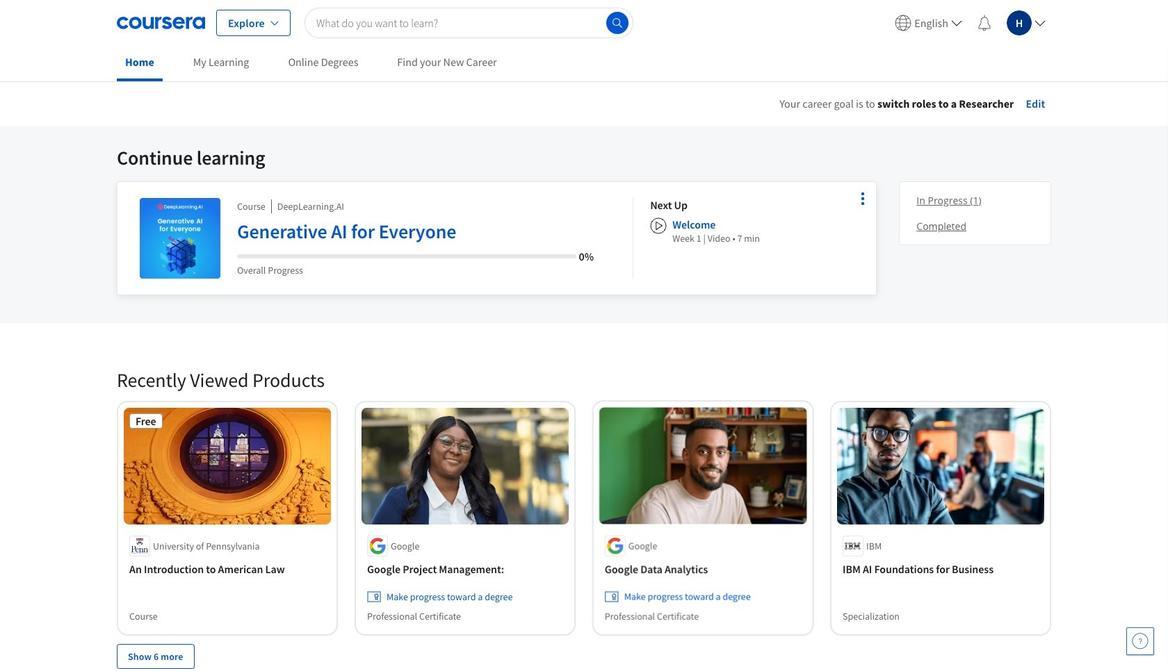 Task type: vqa. For each thing, say whether or not it's contained in the screenshot.
COURSERA image
yes



Task type: locate. For each thing, give the bounding box(es) containing it.
coursera image
[[117, 11, 205, 34]]

None search field
[[305, 7, 634, 38]]

generative ai for everyone image
[[140, 198, 221, 279]]

help center image
[[1133, 634, 1149, 650]]

menu
[[890, 0, 1052, 45]]



Task type: describe. For each thing, give the bounding box(es) containing it.
more option for generative ai for everyone image
[[854, 189, 873, 209]]

What do you want to learn? text field
[[305, 7, 634, 38]]

recently viewed products collection element
[[109, 346, 1060, 670]]



